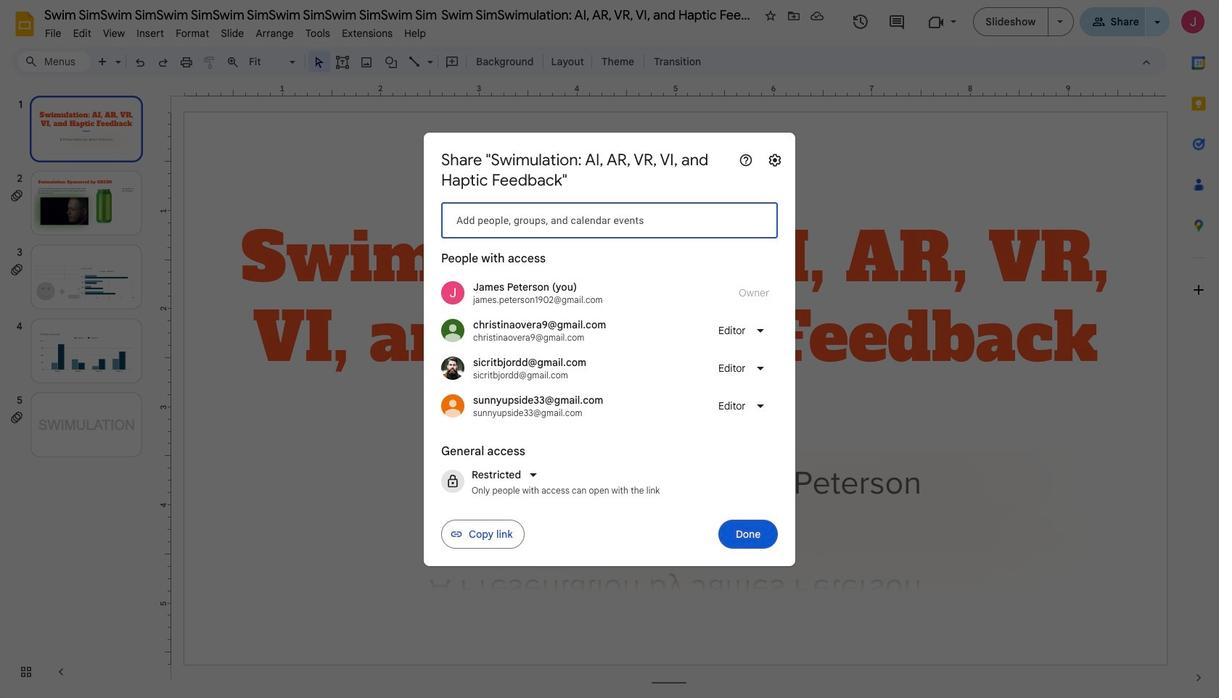 Task type: describe. For each thing, give the bounding box(es) containing it.
star image
[[763, 9, 778, 23]]

menu bar inside menu bar banner
[[39, 19, 432, 43]]

show all comments image
[[888, 13, 906, 31]]

text box image
[[335, 55, 350, 70]]

Rename text field
[[39, 6, 759, 23]]

tab list inside menu bar banner
[[1179, 43, 1219, 658]]

undo (⌘z) image
[[133, 55, 147, 70]]



Task type: vqa. For each thing, say whether or not it's contained in the screenshot.
Show all comments icon
yes



Task type: locate. For each thing, give the bounding box(es) containing it.
last edit was on october 30, 2023 image
[[852, 13, 870, 30]]

menu bar
[[39, 19, 432, 43]]

tab list
[[1179, 43, 1219, 658]]

Star checkbox
[[761, 6, 781, 26]]

redo (⌘y) image
[[156, 55, 171, 70]]

slides home image
[[12, 11, 38, 37]]

move image
[[787, 9, 801, 23]]

new slide (ctrl+m) image
[[96, 55, 110, 70]]

print (⌘p) image
[[179, 55, 194, 70]]

select (esc) image
[[312, 55, 327, 70]]

document status: saved to drive. image
[[810, 9, 824, 23]]

zoom image
[[226, 55, 240, 70]]

main toolbar
[[90, 51, 708, 73]]

share. shared with 3 people. image
[[1092, 15, 1105, 28]]

navigation
[[0, 82, 160, 699]]

add comment (⌘+option+m) image
[[445, 55, 459, 70]]

application
[[0, 0, 1219, 699]]

hide the menus (ctrl+shift+f) image
[[1139, 55, 1154, 70]]

Menus field
[[18, 52, 91, 72]]

paint format image
[[202, 55, 217, 70]]

menu bar banner
[[0, 0, 1219, 699]]

line image
[[408, 55, 422, 70]]



